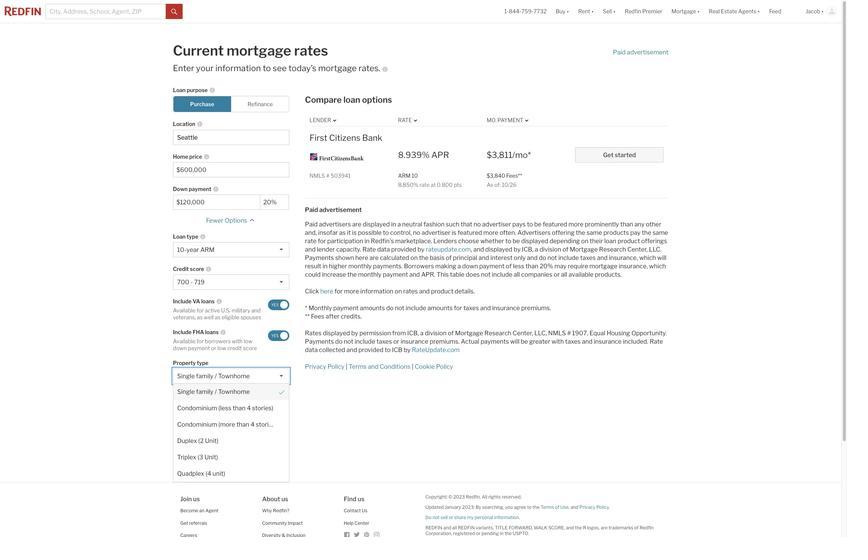 Task type: locate. For each thing, give the bounding box(es) containing it.
0 horizontal spatial terms
[[349, 364, 367, 371]]

0 vertical spatial unit)
[[205, 438, 218, 445]]

1 amounts from the left
[[360, 305, 385, 312]]

1 vertical spatial data
[[305, 347, 318, 354]]

privacy policy link
[[305, 364, 345, 371], [579, 505, 609, 511]]

1 loan from the top
[[173, 87, 186, 93]]

mo.
[[487, 117, 496, 124]]

family up primary residence
[[196, 389, 213, 396]]

it
[[347, 230, 351, 237]]

1 single from the top
[[177, 373, 195, 381]]

score right credit at the bottom of the page
[[243, 345, 257, 352]]

1 vertical spatial option group
[[173, 434, 289, 450]]

2 property from the top
[[173, 393, 196, 399]]

rate inside paid advertisers are displayed in a neutral fashion such that no advertiser pays to be featured more prominently than any other and, insofar as it is possible to control, no advertiser is featured more often. advertisers offering the same products pay the same rate for participation in redfin's marketplace. lenders choose whether to be displayed depending on their loan product offerings and lender capacity. rate data provided by
[[305, 238, 316, 245]]

terms and conditions link
[[349, 364, 411, 371]]

mortgage inside , and displayed by icb, a division of mortgage research center, llc. payments shown here are calculated on the basis of principal and interest only and do not include taxes and insurance, which will result in higher monthly payments. borrowers making a down payment of less than 20% may require mortgage insurance, which could increase the monthly payment and apr. this table does not include all companies or all available products.
[[570, 246, 598, 254]]

2 ▾ from the left
[[591, 8, 594, 15]]

share
[[454, 515, 466, 521]]

contact
[[344, 509, 361, 514]]

us up redfin?
[[281, 496, 288, 504]]

1 vertical spatial single family / townhome
[[177, 389, 250, 396]]

2 condominium from the top
[[177, 422, 217, 429]]

find
[[344, 496, 356, 504]]

0 vertical spatial center,
[[627, 246, 648, 254]]

do down click here for more information on rates and product details.
[[386, 305, 394, 312]]

get inside button
[[603, 152, 614, 159]]

2 vertical spatial be
[[521, 339, 528, 346]]

include inside rates displayed by permission from icb, a division of mortgage research center, llc, nmls # 1907, equal housing opportunity. payments do not include taxes or insurance premiums. actual payments will be greater with taxes and insurance included. rate data collected and provided to icb by
[[355, 339, 375, 346]]

advertiser up often. at the top of page
[[482, 221, 511, 228]]

2 townhome from the top
[[218, 389, 250, 396]]

us right join
[[193, 496, 200, 504]]

rate down redfin's
[[362, 246, 376, 254]]

of inside rates displayed by permission from icb, a division of mortgage research center, llc, nmls # 1907, equal housing opportunity. payments do not include taxes or insurance premiums. actual payments will be greater with taxes and insurance included. rate data collected and provided to icb by
[[448, 330, 454, 337]]

mo. payment
[[487, 117, 523, 124]]

and left lender
[[305, 246, 316, 254]]

1 vertical spatial all
[[482, 495, 487, 501]]

rates inside button
[[235, 461, 250, 468]]

provided inside paid advertisers are displayed in a neutral fashion such that no advertiser pays to be featured more prominently than any other and, insofar as it is possible to control, no advertiser is featured more often. advertisers offering the same products pay the same rate for participation in redfin's marketplace. lenders choose whether to be displayed depending on their loan product offerings and lender capacity. rate data provided by
[[391, 246, 416, 254]]

payments down 'rates'
[[305, 339, 334, 346]]

1 townhome from the top
[[218, 373, 250, 381]]

policy down rateupdate.com
[[436, 364, 453, 371]]

0 vertical spatial #
[[326, 173, 329, 179]]

division inside , and displayed by icb, a division of mortgage research center, llc. payments shown here are calculated on the basis of principal and interest only and do not include taxes and insurance, which will result in higher monthly payments. borrowers making a down payment of less than 20% may require mortgage insurance, which could increase the monthly payment and apr. this table does not include all companies or all available products.
[[540, 246, 561, 254]]

1 vertical spatial monthly
[[358, 272, 381, 279]]

loans for include fha loans
[[205, 329, 219, 336]]

, inside , and displayed by icb, a division of mortgage research center, llc. payments shown here are calculated on the basis of principal and interest only and do not include taxes and insurance, which will result in higher monthly payments. borrowers making a down payment of less than 20% may require mortgage insurance, which could increase the monthly payment and apr. this table does not include all companies or all available products.
[[471, 246, 472, 254]]

condominium for condominium (more than 4 stories)
[[177, 422, 217, 429]]

0 vertical spatial more
[[568, 221, 583, 228]]

1 horizontal spatial information
[[360, 288, 393, 296]]

option group containing all
[[173, 434, 289, 450]]

1 horizontal spatial on
[[410, 255, 418, 262]]

2 horizontal spatial all
[[561, 272, 567, 279]]

unit) right the (2
[[205, 438, 218, 445]]

provided down "permission"
[[358, 347, 383, 354]]

logos,
[[587, 526, 600, 532]]

the right offering
[[576, 230, 585, 237]]

1 vertical spatial premiums.
[[430, 339, 460, 346]]

0
[[215, 439, 219, 445]]

for inside available for active u.s. military and veterans, as well as eligible spouses
[[197, 308, 204, 314]]

2 horizontal spatial us
[[358, 496, 364, 504]]

1 vertical spatial featured
[[458, 230, 482, 237]]

▾ for mortgage ▾
[[697, 8, 700, 15]]

of left use
[[555, 505, 559, 511]]

2 same from the left
[[653, 230, 668, 237]]

2 family from the top
[[196, 389, 213, 396]]

rate inside button
[[398, 117, 412, 124]]

information down you
[[494, 515, 519, 521]]

1 vertical spatial 4
[[251, 422, 255, 429]]

compare
[[305, 95, 342, 105]]

1 | from the left
[[346, 364, 347, 371]]

unit)
[[205, 438, 218, 445], [205, 454, 218, 462]]

0 horizontal spatial product
[[431, 288, 453, 296]]

▾ for rent ▾
[[591, 8, 594, 15]]

premiums. inside rates displayed by permission from icb, a division of mortgage research center, llc, nmls # 1907, equal housing opportunity. payments do not include taxes or insurance premiums. actual payments will be greater with taxes and insurance included. rate data collected and provided to icb by
[[430, 339, 460, 346]]

privacy policy link up logos,
[[579, 505, 609, 511]]

family up usage
[[196, 373, 213, 381]]

in right result
[[323, 263, 328, 270]]

single inside "element"
[[177, 389, 195, 396]]

displayed inside rates displayed by permission from icb, a division of mortgage research center, llc, nmls # 1907, equal housing opportunity. payments do not include taxes or insurance premiums. actual payments will be greater with taxes and insurance included. rate data collected and provided to icb by
[[323, 330, 350, 337]]

0 vertical spatial paid advertisement
[[613, 49, 668, 56]]

all down less
[[514, 272, 520, 279]]

redfin down do
[[425, 526, 442, 532]]

amounts
[[360, 305, 385, 312], [428, 305, 453, 312]]

single
[[177, 373, 195, 381], [177, 389, 195, 396]]

2 with from the left
[[552, 339, 564, 346]]

whether
[[480, 238, 504, 245]]

single family / townhome inside "element"
[[177, 389, 250, 396]]

arm up 8.850
[[398, 173, 411, 179]]

unit) right (3
[[205, 454, 218, 462]]

by inside , and displayed by icb, a division of mortgage research center, llc. payments shown here are calculated on the basis of principal and interest only and do not include taxes and insurance, which will result in higher monthly payments. borrowers making a down payment of less than 20% may require mortgage insurance, which could increase the monthly payment and apr. this table does not include all companies or all available products.
[[514, 246, 521, 254]]

fashion
[[424, 221, 445, 228]]

are inside paid advertisers are displayed in a neutral fashion such that no advertiser pays to be featured more prominently than any other and, insofar as it is possible to control, no advertiser is featured more often. advertisers offering the same products pay the same rate for participation in redfin's marketplace. lenders choose whether to be displayed depending on their loan product offerings and lender capacity. rate data provided by
[[352, 221, 361, 228]]

4 right (less in the bottom of the page
[[247, 405, 251, 413]]

center, down pay
[[627, 246, 648, 254]]

loans up active in the bottom of the page
[[201, 299, 215, 305]]

1 vertical spatial terms
[[541, 505, 554, 511]]

0 vertical spatial family
[[196, 373, 213, 381]]

3 ▾ from the left
[[613, 8, 616, 15]]

1 horizontal spatial insurance
[[492, 305, 520, 312]]

are up payments.
[[369, 255, 379, 262]]

1 family from the top
[[196, 373, 213, 381]]

single family / townhome up residence
[[177, 389, 250, 396]]

products
[[603, 230, 629, 237]]

loan up the 10-
[[173, 234, 186, 240]]

featured up offering
[[543, 221, 567, 228]]

and inside paid advertisers are displayed in a neutral fashion such that no advertiser pays to be featured more prominently than any other and, insofar as it is possible to control, no advertiser is featured more often. advertisers offering the same products pay the same rate for participation in redfin's marketplace. lenders choose whether to be displayed depending on their loan product offerings and lender capacity. rate data provided by
[[305, 246, 316, 254]]

update rates
[[213, 461, 250, 468]]

2 horizontal spatial rate
[[650, 339, 663, 346]]

4 ▾ from the left
[[697, 8, 700, 15]]

1 with from the left
[[232, 339, 243, 345]]

1 vertical spatial rate
[[305, 238, 316, 245]]

1 horizontal spatial rate
[[398, 117, 412, 124]]

1 horizontal spatial do
[[386, 305, 394, 312]]

property type element
[[173, 356, 286, 369]]

prominently
[[585, 221, 619, 228]]

type for loan type
[[187, 234, 198, 240]]

available inside available for active u.s. military and veterans, as well as eligible spouses
[[173, 308, 196, 314]]

0 horizontal spatial be
[[513, 238, 520, 245]]

0 horizontal spatial privacy policy link
[[305, 364, 345, 371]]

719
[[194, 279, 205, 286]]

provided up calculated
[[391, 246, 416, 254]]

payment up credits.
[[333, 305, 359, 312]]

0 horizontal spatial featured
[[458, 230, 482, 237]]

research down products
[[599, 246, 626, 254]]

will right payments
[[510, 339, 519, 346]]

a inside paid advertisers are displayed in a neutral fashion such that no advertiser pays to be featured more prominently than any other and, insofar as it is possible to control, no advertiser is featured more often. advertisers offering the same products pay the same rate for participation in redfin's marketplace. lenders choose whether to be displayed depending on their loan product offerings and lender capacity. rate data provided by
[[397, 221, 401, 228]]

loan purpose
[[173, 87, 208, 93]]

of inside redfin and all redfin variants, title forward, walk score, and the r logos, are trademarks of redfin corporation, registered or pending in the uspto.
[[634, 526, 639, 532]]

why redfin?
[[262, 509, 289, 514]]

taxes down details.
[[463, 305, 479, 312]]

family inside "element"
[[196, 389, 213, 396]]

division down depending
[[540, 246, 561, 254]]

redfin right trademarks
[[640, 526, 654, 532]]

0 vertical spatial research
[[599, 246, 626, 254]]

in inside , and displayed by icb, a division of mortgage research center, llc. payments shown here are calculated on the basis of principal and interest only and do not include taxes and insurance, which will result in higher monthly payments. borrowers making a down payment of less than 20% may require mortgage insurance, which could increase the monthly payment and apr. this table does not include all companies or all available products.
[[323, 263, 328, 270]]

for inside paid advertisers are displayed in a neutral fashion such that no advertiser pays to be featured more prominently than any other and, insofar as it is possible to control, no advertiser is featured more often. advertisers offering the same products pay the same rate for participation in redfin's marketplace. lenders choose whether to be displayed depending on their loan product offerings and lender capacity. rate data provided by
[[318, 238, 326, 245]]

list box containing single family / townhome
[[173, 369, 289, 483]]

of
[[563, 246, 568, 254], [446, 255, 452, 262], [506, 263, 512, 270], [448, 330, 454, 337], [555, 505, 559, 511], [634, 526, 639, 532]]

real estate agents ▾ button
[[704, 0, 765, 23]]

0 vertical spatial 4
[[247, 405, 251, 413]]

2 include from the top
[[173, 329, 192, 336]]

option group containing purchase
[[173, 96, 289, 113]]

0 vertical spatial .
[[609, 505, 610, 511]]

do inside rates displayed by permission from icb, a division of mortgage research center, llc, nmls # 1907, equal housing opportunity. payments do not include taxes or insurance premiums. actual payments will be greater with taxes and insurance included. rate data collected and provided to icb by
[[335, 339, 343, 346]]

purpose
[[187, 87, 208, 93]]

and inside available for active u.s. military and veterans, as well as eligible spouses
[[251, 308, 261, 314]]

2 vertical spatial are
[[601, 526, 608, 532]]

0 vertical spatial data
[[377, 246, 390, 254]]

2 vertical spatial mortgage
[[589, 263, 617, 270]]

1 vertical spatial available
[[173, 339, 196, 345]]

rate left at
[[420, 182, 430, 188]]

1 vertical spatial family
[[196, 389, 213, 396]]

1 horizontal spatial same
[[653, 230, 668, 237]]

or inside rates displayed by permission from icb, a division of mortgage research center, llc, nmls # 1907, equal housing opportunity. payments do not include taxes or insurance premiums. actual payments will be greater with taxes and insurance included. rate data collected and provided to icb by
[[393, 339, 399, 346]]

property usage element
[[173, 388, 286, 402]]

payments
[[481, 339, 509, 346]]

1 horizontal spatial mortgage
[[318, 63, 357, 73]]

type for property type
[[197, 360, 208, 367]]

7732
[[534, 8, 547, 15]]

mortgage up enter your information to see today's mortgage rates.
[[227, 42, 291, 59]]

become an agent button
[[180, 509, 219, 514]]

redfin inside redfin and all redfin variants, title forward, walk score, and the r logos, are trademarks of redfin corporation, registered or pending in the uspto.
[[640, 526, 654, 532]]

score inside available for borrowers with low down payment or low credit score
[[243, 345, 257, 352]]

1 vertical spatial center,
[[513, 330, 533, 337]]

available for veterans,
[[173, 308, 196, 314]]

feed button
[[765, 0, 801, 23]]

0 horizontal spatial provided
[[358, 347, 383, 354]]

2 vertical spatial rate
[[650, 339, 663, 346]]

2 horizontal spatial rates
[[403, 288, 418, 296]]

than inside paid advertisers are displayed in a neutral fashion such that no advertiser pays to be featured more prominently than any other and, insofar as it is possible to control, no advertiser is featured more often. advertisers offering the same products pay the same rate for participation in redfin's marketplace. lenders choose whether to be displayed depending on their loan product offerings and lender capacity. rate data provided by
[[620, 221, 633, 228]]

▾ for jacob ▾
[[821, 8, 824, 15]]

1 horizontal spatial down payment text field
[[263, 199, 286, 206]]

0 horizontal spatial with
[[232, 339, 243, 345]]

1 horizontal spatial advertisement
[[627, 49, 668, 56]]

mortgage inside , and displayed by icb, a division of mortgage research center, llc. payments shown here are calculated on the basis of principal and interest only and do not include taxes and insurance, which will result in higher monthly payments. borrowers making a down payment of less than 20% may require mortgage insurance, which could increase the monthly payment and apr. this table does not include all companies or all available products.
[[589, 263, 617, 270]]

current
[[173, 42, 224, 59]]

mortgage inside dropdown button
[[672, 8, 696, 15]]

displayed inside , and displayed by icb, a division of mortgage research center, llc. payments shown here are calculated on the basis of principal and interest only and do not include taxes and insurance, which will result in higher monthly payments. borrowers making a down payment of less than 20% may require mortgage insurance, which could increase the monthly payment and apr. this table does not include all companies or all available products.
[[485, 246, 512, 254]]

0 - 1 radio
[[231, 434, 260, 450]]

real estate agents ▾
[[709, 8, 760, 15]]

2 vertical spatial paid
[[305, 221, 318, 228]]

nmls right llc,
[[548, 330, 566, 337]]

icb, inside rates displayed by permission from icb, a division of mortgage research center, llc, nmls # 1907, equal housing opportunity. payments do not include taxes or insurance premiums. actual payments will be greater with taxes and insurance included. rate data collected and provided to icb by
[[407, 330, 419, 337]]

for down va
[[197, 308, 204, 314]]

rate inside rates displayed by permission from icb, a division of mortgage research center, llc, nmls # 1907, equal housing opportunity. payments do not include taxes or insurance premiums. actual payments will be greater with taxes and insurance included. rate data collected and provided to icb by
[[650, 339, 663, 346]]

0 horizontal spatial no
[[413, 230, 420, 237]]

score up 719
[[190, 266, 204, 273]]

apr
[[431, 150, 449, 160]]

provided inside rates displayed by permission from icb, a division of mortgage research center, llc, nmls # 1907, equal housing opportunity. payments do not include taxes or insurance premiums. actual payments will be greater with taxes and insurance included. rate data collected and provided to icb by
[[358, 347, 383, 354]]

residence
[[201, 406, 229, 413]]

single family / townhome up usage
[[177, 373, 250, 381]]

here link
[[320, 288, 333, 296]]

division up rateupdate.com link at bottom
[[425, 330, 447, 337]]

1 horizontal spatial provided
[[391, 246, 416, 254]]

1 horizontal spatial premiums.
[[521, 305, 551, 312]]

/mo*
[[512, 150, 531, 160]]

2 option group from the top
[[173, 434, 289, 450]]

become an agent
[[180, 509, 219, 514]]

you
[[505, 505, 513, 511]]

fees**
[[506, 173, 522, 179]]

% left apr at the right of page
[[422, 150, 430, 160]]

get started button
[[575, 147, 664, 163]]

1 available from the top
[[173, 308, 196, 314]]

do inside * monthly payment amounts do not include amounts for taxes and insurance premiums. ** fees after credits.
[[386, 305, 394, 312]]

monthly
[[348, 263, 372, 270], [358, 272, 381, 279]]

2 horizontal spatial do
[[539, 255, 546, 262]]

0 vertical spatial mortgage
[[227, 42, 291, 59]]

loans for include va loans
[[201, 299, 215, 305]]

0 horizontal spatial %
[[414, 182, 418, 188]]

rent
[[578, 8, 590, 15]]

1 option group from the top
[[173, 96, 289, 113]]

all down may
[[561, 272, 567, 279]]

agree
[[514, 505, 526, 511]]

0 horizontal spatial us
[[193, 496, 200, 504]]

arm 10 8.850 % rate at 0.800 pts
[[398, 173, 462, 188]]

information down payments.
[[360, 288, 393, 296]]

0 vertical spatial single family / townhome
[[177, 373, 250, 381]]

1 vertical spatial payments
[[305, 339, 334, 346]]

Down payment text field
[[176, 199, 257, 206], [263, 199, 286, 206]]

research inside , and displayed by icb, a division of mortgage research center, llc. payments shown here are calculated on the basis of principal and interest only and do not include taxes and insurance, which will result in higher monthly payments. borrowers making a down payment of less than 20% may require mortgage insurance, which could increase the monthly payment and apr. this table does not include all companies or all available products.
[[599, 246, 626, 254]]

% down 10
[[414, 182, 418, 188]]

2 horizontal spatial mortgage
[[589, 263, 617, 270]]

list box
[[173, 369, 289, 483]]

2 single family / townhome from the top
[[177, 389, 250, 396]]

or down may
[[554, 272, 560, 279]]

not inside * monthly payment amounts do not include amounts for taxes and insurance premiums. ** fees after credits.
[[395, 305, 404, 312]]

2 horizontal spatial be
[[534, 221, 541, 228]]

/ inside single family / townhome "element"
[[215, 389, 217, 396]]

triplex
[[177, 454, 196, 462]]

1 horizontal spatial .
[[609, 505, 610, 511]]

Purchase radio
[[173, 96, 231, 113]]

1 ▾ from the left
[[567, 8, 569, 15]]

2 single from the top
[[177, 389, 195, 396]]

include fha loans
[[173, 329, 219, 336]]

0 vertical spatial featured
[[543, 221, 567, 228]]

1 vertical spatial advertisement
[[319, 207, 362, 214]]

single up primary in the bottom left of the page
[[177, 389, 195, 396]]

featured up choose
[[458, 230, 482, 237]]

title
[[495, 526, 508, 532]]

payments up result
[[305, 255, 334, 262]]

2 | from the left
[[412, 364, 413, 371]]

1 vertical spatial type
[[197, 360, 208, 367]]

2 vertical spatial more
[[344, 288, 359, 296]]

details.
[[455, 288, 475, 296]]

and up rates displayed by permission from icb, a division of mortgage research center, llc, nmls # 1907, equal housing opportunity. payments do not include taxes or insurance premiums. actual payments will be greater with taxes and insurance included. rate data collected and provided to icb by
[[480, 305, 491, 312]]

rates up today's
[[294, 42, 328, 59]]

product
[[618, 238, 640, 245], [431, 288, 453, 296]]

available down include fha loans at left bottom
[[173, 339, 196, 345]]

military
[[232, 308, 250, 314]]

a
[[397, 221, 401, 228], [535, 246, 538, 254], [458, 263, 461, 270], [420, 330, 424, 337]]

1 horizontal spatial ,
[[569, 505, 570, 511]]

to right agree
[[527, 505, 532, 511]]

dialog
[[173, 384, 289, 483]]

2 is from the left
[[452, 230, 456, 237]]

1 vertical spatial loans
[[205, 329, 219, 336]]

3 us from the left
[[358, 496, 364, 504]]

2 available from the top
[[173, 339, 196, 345]]

for inside available for borrowers with low down payment or low credit score
[[197, 339, 204, 345]]

jacob
[[806, 8, 820, 15]]

1 payments from the top
[[305, 255, 334, 262]]

1 include from the top
[[173, 299, 192, 305]]

click here for more information on rates and product details.
[[305, 288, 475, 296]]

0 horizontal spatial more
[[344, 288, 359, 296]]

of up rateupdate.com
[[448, 330, 454, 337]]

redfin pinterest image
[[364, 533, 370, 538]]

2 redfin from the left
[[458, 526, 475, 532]]

borrowers
[[404, 263, 434, 270]]

6 ▾ from the left
[[821, 8, 824, 15]]

primary
[[177, 406, 200, 413]]

**
[[305, 313, 310, 321]]

low down 'borrowers'
[[217, 345, 226, 352]]

/ down property type element
[[215, 373, 217, 381]]

or left pending
[[476, 532, 481, 537]]

credit score
[[173, 266, 204, 273]]

1 vertical spatial ,
[[569, 505, 570, 511]]

here
[[355, 255, 368, 262], [320, 288, 333, 296]]

0 horizontal spatial .
[[519, 515, 520, 521]]

mortgage left real
[[672, 8, 696, 15]]

1 vertical spatial mortgage
[[318, 63, 357, 73]]

advertisement inside button
[[627, 49, 668, 56]]

0 horizontal spatial get
[[180, 521, 188, 527]]

State, City, County, ZIP search field
[[173, 130, 289, 145]]

advertisement
[[627, 49, 668, 56], [319, 207, 362, 214]]

0 horizontal spatial do
[[335, 339, 343, 346]]

not down click here for more information on rates and product details.
[[395, 305, 404, 312]]

information down current mortgage rates
[[215, 63, 261, 73]]

0 vertical spatial arm
[[398, 173, 411, 179]]

taxes down "permission"
[[377, 339, 392, 346]]

will
[[657, 255, 667, 262], [510, 339, 519, 346]]

are
[[352, 221, 361, 228], [369, 255, 379, 262], [601, 526, 608, 532]]

. up trademarks
[[609, 505, 610, 511]]

2 / from the top
[[215, 389, 217, 396]]

or down 'borrowers'
[[211, 345, 216, 352]]

well
[[204, 314, 214, 321]]

1 vertical spatial redfin
[[640, 526, 654, 532]]

1 condominium from the top
[[177, 405, 217, 413]]

paid advertisement
[[613, 49, 668, 56], [305, 207, 362, 214]]

displayed
[[363, 221, 390, 228], [521, 238, 548, 245], [485, 246, 512, 254], [323, 330, 350, 337]]

rate inside arm 10 8.850 % rate at 0.800 pts
[[420, 182, 430, 188]]

offering
[[552, 230, 575, 237]]

# left 503941
[[326, 173, 329, 179]]

down up does
[[462, 263, 478, 270]]

housing
[[607, 330, 630, 337]]

1 vertical spatial loan
[[604, 238, 616, 245]]

pts
[[454, 182, 462, 188]]

options
[[225, 217, 247, 225]]

increase
[[322, 272, 346, 279]]

1 vertical spatial loan
[[173, 234, 186, 240]]

1 - 2 radio
[[260, 434, 289, 450]]

0 vertical spatial /
[[215, 373, 217, 381]]

all inside radio
[[184, 439, 191, 445]]

a up table
[[458, 263, 461, 270]]

(2
[[198, 438, 204, 445]]

be left greater
[[521, 339, 528, 346]]

1 horizontal spatial here
[[355, 255, 368, 262]]

is
[[352, 230, 357, 237], [452, 230, 456, 237]]

option group
[[173, 96, 289, 113], [173, 434, 289, 450]]

first
[[310, 133, 327, 143]]

2 horizontal spatial are
[[601, 526, 608, 532]]

arm right "year"
[[200, 247, 214, 254]]

1 horizontal spatial loan
[[604, 238, 616, 245]]

redfin premier button
[[620, 0, 667, 23]]

may
[[554, 263, 567, 270]]

1 horizontal spatial down
[[462, 263, 478, 270]]

by
[[476, 505, 481, 511]]

2 vertical spatial on
[[395, 288, 402, 296]]

with inside rates displayed by permission from icb, a division of mortgage research center, llc, nmls # 1907, equal housing opportunity. payments do not include taxes or insurance premiums. actual payments will be greater with taxes and insurance included. rate data collected and provided to icb by
[[552, 339, 564, 346]]

or up icb on the bottom left of the page
[[393, 339, 399, 346]]

payments inside rates displayed by permission from icb, a division of mortgage research center, llc, nmls # 1907, equal housing opportunity. payments do not include taxes or insurance premiums. actual payments will be greater with taxes and insurance included. rate data collected and provided to icb by
[[305, 339, 334, 346]]

# left 1907,
[[567, 330, 571, 337]]

2 us from the left
[[281, 496, 288, 504]]

2 loan from the top
[[173, 234, 186, 240]]

2 payments from the top
[[305, 339, 334, 346]]

which
[[639, 255, 656, 262], [649, 263, 666, 270]]

the down any
[[642, 230, 651, 237]]

condominium (more than 4 stories)
[[177, 422, 277, 429]]

▾ for sell ▾
[[613, 8, 616, 15]]

condominium up duplex (2 unit)
[[177, 422, 217, 429]]

privacy policy link down "collected"
[[305, 364, 345, 371]]

as inside paid advertisers are displayed in a neutral fashion such that no advertiser pays to be featured more prominently than any other and, insofar as it is possible to control, no advertiser is featured more often. advertisers offering the same products pay the same rate for participation in redfin's marketplace. lenders choose whether to be displayed depending on their loan product offerings and lender capacity. rate data provided by
[[339, 230, 346, 237]]

2 vertical spatial mortgage
[[455, 330, 483, 337]]

2 down payment text field from the left
[[263, 199, 286, 206]]

to up advertisers
[[527, 221, 533, 228]]

unit) for triplex (3 unit)
[[205, 454, 218, 462]]

0 vertical spatial division
[[540, 246, 561, 254]]

1 horizontal spatial #
[[567, 330, 571, 337]]

option group up state, city, county, zip search field
[[173, 96, 289, 113]]

0 horizontal spatial down payment text field
[[176, 199, 257, 206]]

rateupdate.com link
[[426, 246, 471, 254]]

feed
[[769, 8, 781, 15]]

1 us from the left
[[193, 496, 200, 504]]

insofar
[[318, 230, 338, 237]]

townhome up condominium (less than 4 stories)
[[218, 389, 250, 396]]

paid inside paid advertisers are displayed in a neutral fashion such that no advertiser pays to be featured more prominently than any other and, insofar as it is possible to control, no advertiser is featured more often. advertisers offering the same products pay the same rate for participation in redfin's marketplace. lenders choose whether to be displayed depending on their loan product offerings and lender capacity. rate data provided by
[[305, 221, 318, 228]]

your
[[196, 63, 214, 73]]

1 property from the top
[[173, 360, 196, 367]]

# inside rates displayed by permission from icb, a division of mortgage research center, llc, nmls # 1907, equal housing opportunity. payments do not include taxes or insurance premiums. actual payments will be greater with taxes and insurance included. rate data collected and provided to icb by
[[567, 330, 571, 337]]

1 vertical spatial include
[[173, 329, 192, 336]]

down payment text field down down payment element
[[263, 199, 286, 206]]

for down details.
[[454, 305, 462, 312]]

type up "year"
[[187, 234, 198, 240]]

include down "permission"
[[355, 339, 375, 346]]

insurance inside * monthly payment amounts do not include amounts for taxes and insurance premiums. ** fees after credits.
[[492, 305, 520, 312]]

same up the offerings
[[653, 230, 668, 237]]

0 vertical spatial redfin
[[625, 8, 641, 15]]

center
[[355, 521, 369, 527]]

a up rateupdate.com
[[420, 330, 424, 337]]

taxes down 1907,
[[565, 339, 581, 346]]

0 radio
[[202, 434, 231, 450]]

▾ for buy ▾
[[567, 8, 569, 15]]

result
[[305, 263, 321, 270]]

8.850
[[398, 182, 414, 188]]

1 horizontal spatial |
[[412, 364, 413, 371]]

taxes inside , and displayed by icb, a division of mortgage research center, llc. payments shown here are calculated on the basis of principal and interest only and do not include taxes and insurance, which will result in higher monthly payments. borrowers making a down payment of less than 20% may require mortgage insurance, which could increase the monthly payment and apr. this table does not include all companies or all available products.
[[580, 255, 596, 262]]

enter
[[173, 63, 194, 73]]

available inside available for borrowers with low down payment or low credit score
[[173, 339, 196, 345]]

1 horizontal spatial be
[[521, 339, 528, 346]]

get
[[603, 152, 614, 159], [180, 521, 188, 527]]

not right do
[[432, 515, 440, 521]]

same up their
[[587, 230, 602, 237]]

▾ right agents
[[758, 8, 760, 15]]

data inside paid advertisers are displayed in a neutral fashion such that no advertiser pays to be featured more prominently than any other and, insofar as it is possible to control, no advertiser is featured more often. advertisers offering the same products pay the same rate for participation in redfin's marketplace. lenders choose whether to be displayed depending on their loan product offerings and lender capacity. rate data provided by
[[377, 246, 390, 254]]



Task type: describe. For each thing, give the bounding box(es) containing it.
1-844-759-7732 link
[[504, 8, 547, 15]]

0 horizontal spatial mortgage
[[227, 42, 291, 59]]

10
[[412, 173, 418, 179]]

choose
[[458, 238, 479, 245]]

stories) for condominium (more than 4 stories)
[[256, 422, 277, 429]]

0 horizontal spatial privacy
[[305, 364, 326, 371]]

contact us button
[[344, 509, 367, 514]]

and right use
[[571, 505, 579, 511]]

1 horizontal spatial privacy policy link
[[579, 505, 609, 511]]

refinance
[[248, 101, 273, 108]]

or right the sell
[[449, 515, 453, 521]]

1 vertical spatial be
[[513, 238, 520, 245]]

and down the sell
[[443, 526, 451, 532]]

making
[[435, 263, 456, 270]]

single family / townhome element
[[173, 384, 289, 401]]

cookie
[[415, 364, 435, 371]]

1 vertical spatial privacy
[[579, 505, 595, 511]]

lender
[[310, 117, 331, 124]]

and,
[[305, 230, 317, 237]]

equal
[[590, 330, 605, 337]]

icb
[[392, 347, 402, 354]]

2 amounts from the left
[[428, 305, 453, 312]]

active
[[205, 308, 220, 314]]

center, inside rates displayed by permission from icb, a division of mortgage research center, llc, nmls # 1907, equal housing opportunity. payments do not include taxes or insurance premiums. actual payments will be greater with taxes and insurance included. rate data collected and provided to icb by
[[513, 330, 533, 337]]

with inside available for borrowers with low down payment or low credit score
[[232, 339, 243, 345]]

and down choose
[[473, 246, 484, 254]]

0 horizontal spatial advertisement
[[319, 207, 362, 214]]

mortgage ▾ button
[[672, 0, 700, 23]]

0 vertical spatial information
[[215, 63, 261, 73]]

of down depending
[[563, 246, 568, 254]]

for inside * monthly payment amounts do not include amounts for taxes and insurance premiums. ** fees after credits.
[[454, 305, 462, 312]]

points
[[173, 424, 189, 431]]

in up control,
[[391, 221, 396, 228]]

will inside rates displayed by permission from icb, a division of mortgage research center, llc, nmls # 1907, equal housing opportunity. payments do not include taxes or insurance premiums. actual payments will be greater with taxes and insurance included. rate data collected and provided to icb by
[[510, 339, 519, 346]]

get for get referrals
[[180, 521, 188, 527]]

All radio
[[173, 434, 202, 450]]

a inside rates displayed by permission from icb, a division of mortgage research center, llc, nmls # 1907, equal housing opportunity. payments do not include taxes or insurance premiums. actual payments will be greater with taxes and insurance included. rate data collected and provided to icb by
[[420, 330, 424, 337]]

and inside * monthly payment amounts do not include amounts for taxes and insurance premiums. ** fees after credits.
[[480, 305, 491, 312]]

and down apr.
[[419, 288, 430, 296]]

duplex (2 unit)
[[177, 438, 218, 445]]

payment inside available for borrowers with low down payment or low credit score
[[188, 345, 210, 352]]

include down 'interest' at top
[[492, 272, 512, 279]]

and down 1907,
[[582, 339, 593, 346]]

available for payment
[[173, 339, 196, 345]]

down inside available for borrowers with low down payment or low credit score
[[173, 345, 187, 352]]

1 same from the left
[[587, 230, 602, 237]]

jacob ▾
[[806, 8, 824, 15]]

down payment element
[[260, 182, 285, 195]]

5 ▾ from the left
[[758, 8, 760, 15]]

quadplex
[[177, 471, 204, 478]]

not inside rates displayed by permission from icb, a division of mortgage research center, llc, nmls # 1907, equal housing opportunity. payments do not include taxes or insurance premiums. actual payments will be greater with taxes and insurance included. rate data collected and provided to icb by
[[344, 339, 353, 346]]

us for join us
[[193, 496, 200, 504]]

are inside , and displayed by icb, a division of mortgage research center, llc. payments shown here are calculated on the basis of principal and interest only and do not include taxes and insurance, which will result in higher monthly payments. borrowers making a down payment of less than 20% may require mortgage insurance, which could increase the monthly payment and apr. this table does not include all companies or all available products.
[[369, 255, 379, 262]]

become
[[180, 509, 198, 514]]

impact
[[288, 521, 303, 527]]

% inside arm 10 8.850 % rate at 0.800 pts
[[414, 182, 418, 188]]

monthly
[[309, 305, 332, 312]]

or inside available for borrowers with low down payment or low credit score
[[211, 345, 216, 352]]

1 horizontal spatial low
[[244, 339, 252, 345]]

are inside redfin and all redfin variants, title forward, walk score, and the r logos, are trademarks of redfin corporation, registered or pending in the uspto.
[[601, 526, 608, 532]]

icb, inside , and displayed by icb, a division of mortgage research center, llc. payments shown here are calculated on the basis of principal and interest only and do not include taxes and insurance, which will result in higher monthly payments. borrowers making a down payment of less than 20% may require mortgage insurance, which could increase the monthly payment and apr. this table does not include all companies or all available products.
[[522, 246, 534, 254]]

0 vertical spatial nmls
[[310, 173, 325, 179]]

property for property usage
[[173, 393, 196, 399]]

by down credits.
[[351, 330, 358, 337]]

rate inside paid advertisers are displayed in a neutral fashion such that no advertiser pays to be featured more prominently than any other and, insofar as it is possible to control, no advertiser is featured more often. advertisers offering the same products pay the same rate for participation in redfin's marketplace. lenders choose whether to be displayed depending on their loan product offerings and lender capacity. rate data provided by
[[362, 246, 376, 254]]

include for include fha loans
[[173, 329, 192, 336]]

neutral
[[402, 221, 422, 228]]

in down possible
[[365, 238, 370, 245]]

advertisers
[[518, 230, 551, 237]]

townhome inside "element"
[[218, 389, 250, 396]]

of down rateupdate.com
[[446, 255, 452, 262]]

about
[[262, 496, 280, 504]]

1 horizontal spatial all
[[482, 495, 487, 501]]

$3,811 /mo*
[[487, 150, 531, 160]]

after
[[326, 313, 339, 321]]

rent ▾
[[578, 8, 594, 15]]

compare loan options
[[305, 95, 392, 105]]

use
[[560, 505, 569, 511]]

redfin facebook image
[[344, 533, 350, 538]]

1 horizontal spatial policy
[[436, 364, 453, 371]]

2 horizontal spatial insurance
[[594, 339, 622, 346]]

8.939
[[398, 150, 422, 160]]

for right here link
[[335, 288, 343, 296]]

0 horizontal spatial policy
[[328, 364, 345, 371]]

or inside , and displayed by icb, a division of mortgage research center, llc. payments shown here are calculated on the basis of principal and interest only and do not include taxes and insurance, which will result in higher monthly payments. borrowers making a down payment of less than 20% may require mortgage insurance, which could increase the monthly payment and apr. this table does not include all companies or all available products.
[[554, 272, 560, 279]]

payment down payments.
[[383, 272, 408, 279]]

to down often. at the top of page
[[505, 238, 511, 245]]

$3,840
[[487, 173, 505, 179]]

1-
[[504, 8, 509, 15]]

of left less
[[506, 263, 512, 270]]

loan for loan type
[[173, 234, 186, 240]]

0 vertical spatial advertiser
[[482, 221, 511, 228]]

rateupdate.com
[[412, 347, 460, 354]]

do not sell or share my personal information link
[[425, 515, 519, 521]]

enter your information to see today's mortgage rates.
[[173, 63, 380, 73]]

loan type
[[173, 234, 198, 240]]

home price
[[173, 154, 202, 160]]

(3
[[198, 454, 203, 462]]

buy ▾ button
[[556, 0, 569, 23]]

property for property type
[[173, 360, 196, 367]]

4 for (less
[[247, 405, 251, 413]]

include up may
[[558, 255, 579, 262]]

1 horizontal spatial all
[[514, 272, 520, 279]]

option group for loan purpose
[[173, 96, 289, 113]]

product inside paid advertisers are displayed in a neutral fashion such that no advertiser pays to be featured more prominently than any other and, insofar as it is possible to control, no advertiser is featured more often. advertisers offering the same products pay the same rate for participation in redfin's marketplace. lenders choose whether to be displayed depending on their loan product offerings and lender capacity. rate data provided by
[[618, 238, 640, 245]]

update
[[213, 461, 234, 468]]

payments.
[[373, 263, 403, 270]]

1 down payment text field from the left
[[176, 199, 257, 206]]

on inside , and displayed by icb, a division of mortgage research center, llc. payments shown here are calculated on the basis of principal and interest only and do not include taxes and insurance, which will result in higher monthly payments. borrowers making a down payment of less than 20% may require mortgage insurance, which could increase the monthly payment and apr. this table does not include all companies or all available products.
[[410, 255, 418, 262]]

0 vertical spatial be
[[534, 221, 541, 228]]

apr.
[[421, 272, 435, 279]]

triplex (3 unit)
[[177, 454, 218, 462]]

and up products.
[[597, 255, 608, 262]]

not right does
[[481, 272, 491, 279]]

1 horizontal spatial featured
[[543, 221, 567, 228]]

that
[[461, 221, 472, 228]]

down payment
[[173, 186, 211, 193]]

1 vertical spatial insurance,
[[619, 263, 648, 270]]

Refinance radio
[[231, 96, 289, 113]]

paid advertisers are displayed in a neutral fashion such that no advertiser pays to be featured more prominently than any other and, insofar as it is possible to control, no advertiser is featured more often. advertisers offering the same products pay the same rate for participation in redfin's marketplace. lenders choose whether to be displayed depending on their loan product offerings and lender capacity. rate data provided by
[[305, 221, 668, 254]]

0 vertical spatial loan
[[343, 95, 360, 105]]

duplex
[[177, 438, 197, 445]]

0 vertical spatial which
[[639, 255, 656, 262]]

paid advertisement button
[[613, 48, 668, 57]]

often.
[[500, 230, 516, 237]]

unit)
[[213, 471, 225, 478]]

displayed up possible
[[363, 221, 390, 228]]

0 vertical spatial monthly
[[348, 263, 372, 270]]

arm inside arm 10 8.850 % rate at 0.800 pts
[[398, 173, 411, 179]]

0 horizontal spatial insurance
[[401, 339, 428, 346]]

mo. payment button
[[487, 117, 530, 124]]

year
[[187, 247, 199, 254]]

0 vertical spatial rates
[[294, 42, 328, 59]]

0 horizontal spatial on
[[395, 288, 402, 296]]

Home price text field
[[176, 167, 286, 174]]

than right (less in the bottom of the page
[[233, 405, 246, 413]]

1 vertical spatial which
[[649, 263, 666, 270]]

redfin twitter image
[[354, 533, 360, 538]]

redfin.
[[466, 495, 481, 501]]

payments inside , and displayed by icb, a division of mortgage research center, llc. payments shown here are calculated on the basis of principal and interest only and do not include taxes and insurance, which will result in higher monthly payments. borrowers making a down payment of less than 20% may require mortgage insurance, which could increase the monthly payment and apr. this table does not include all companies or all available products.
[[305, 255, 334, 262]]

dialog containing single family / townhome
[[173, 384, 289, 483]]

$3,840 fees** as of: 10/26
[[487, 173, 522, 188]]

terms of use link
[[541, 505, 569, 511]]

a down advertisers
[[535, 246, 538, 254]]

conditions
[[380, 364, 411, 371]]

City, Address, School, Agent, ZIP search field
[[45, 4, 166, 19]]

table
[[450, 272, 464, 279]]

and right "collected"
[[347, 347, 357, 354]]

division inside rates displayed by permission from icb, a division of mortgage research center, llc, nmls # 1907, equal housing opportunity. payments do not include taxes or insurance premiums. actual payments will be greater with taxes and insurance included. rate data collected and provided to icb by
[[425, 330, 447, 337]]

1 horizontal spatial no
[[474, 221, 481, 228]]

condominium for condominium (less than 4 stories)
[[177, 405, 217, 413]]

redfin instagram image
[[373, 533, 380, 538]]

include inside * monthly payment amounts do not include amounts for taxes and insurance premiums. ** fees after credits.
[[406, 305, 426, 312]]

to up redfin's
[[383, 230, 389, 237]]

citizens
[[329, 133, 360, 143]]

stories) for condominium (less than 4 stories)
[[252, 405, 273, 413]]

0 vertical spatial %
[[422, 150, 430, 160]]

loan inside paid advertisers are displayed in a neutral fashion such that no advertiser pays to be featured more prominently than any other and, insofar as it is possible to control, no advertiser is featured more often. advertisers offering the same products pay the same rate for participation in redfin's marketplace. lenders choose whether to be displayed depending on their loan product offerings and lender capacity. rate data provided by
[[604, 238, 616, 245]]

and left the "conditions" at left bottom
[[368, 364, 378, 371]]

capacity.
[[336, 246, 361, 254]]

us
[[362, 509, 367, 514]]

us for find us
[[358, 496, 364, 504]]

0.800
[[437, 182, 453, 188]]

privacy policy | terms and conditions | cookie policy
[[305, 364, 453, 371]]

0 horizontal spatial low
[[217, 345, 226, 352]]

1 is from the left
[[352, 230, 357, 237]]

the right agree
[[533, 505, 540, 511]]

mortgage ▾ button
[[667, 0, 704, 23]]

be inside rates displayed by permission from icb, a division of mortgage research center, llc, nmls # 1907, equal housing opportunity. payments do not include taxes or insurance premiums. actual payments will be greater with taxes and insurance included. rate data collected and provided to icb by
[[521, 339, 528, 346]]

purchase
[[190, 101, 214, 108]]

loan for loan purpose
[[173, 87, 186, 93]]

buy ▾ button
[[551, 0, 574, 23]]

on inside paid advertisers are displayed in a neutral fashion such that no advertiser pays to be featured more prominently than any other and, insofar as it is possible to control, no advertiser is featured more often. advertisers offering the same products pay the same rate for participation in redfin's marketplace. lenders choose whether to be displayed depending on their loan product offerings and lender capacity. rate data provided by
[[581, 238, 588, 245]]

do
[[425, 515, 431, 521]]

center, inside , and displayed by icb, a division of mortgage research center, llc. payments shown here are calculated on the basis of principal and interest only and do not include taxes and insurance, which will result in higher monthly payments. borrowers making a down payment of less than 20% may require mortgage insurance, which could increase the monthly payment and apr. this table does not include all companies or all available products.
[[627, 246, 648, 254]]

real estate agents ▾ link
[[709, 0, 760, 23]]

option group for points
[[173, 434, 289, 450]]

2 horizontal spatial more
[[568, 221, 583, 228]]

and right only
[[527, 255, 538, 262]]

the left uspto.
[[505, 532, 512, 537]]

0 horizontal spatial score
[[190, 266, 204, 273]]

paid inside button
[[613, 49, 626, 56]]

payment inside * monthly payment amounts do not include amounts for taxes and insurance premiums. ** fees after credits.
[[333, 305, 359, 312]]

1 horizontal spatial more
[[483, 230, 498, 237]]

in inside redfin and all redfin variants, title forward, walk score, and the r logos, are trademarks of redfin corporation, registered or pending in the uspto.
[[500, 532, 504, 537]]

and right score,
[[566, 526, 574, 532]]

and down 'borrowers'
[[409, 272, 420, 279]]

community impact button
[[262, 521, 303, 527]]

get for get started
[[603, 152, 614, 159]]

the right increase
[[347, 272, 357, 279]]

and left 'interest' at top
[[479, 255, 489, 262]]

payment right 'down'
[[189, 186, 211, 193]]

do inside , and displayed by icb, a division of mortgage research center, llc. payments shown here are calculated on the basis of principal and interest only and do not include taxes and insurance, which will result in higher monthly payments. borrowers making a down payment of less than 20% may require mortgage insurance, which could increase the monthly payment and apr. this table does not include all companies or all available products.
[[539, 255, 546, 262]]

mortgage inside rates displayed by permission from icb, a division of mortgage research center, llc, nmls # 1907, equal housing opportunity. payments do not include taxes or insurance premiums. actual payments will be greater with taxes and insurance included. rate data collected and provided to icb by
[[455, 330, 483, 337]]

2 horizontal spatial policy
[[596, 505, 609, 511]]

my
[[467, 515, 474, 521]]

503941
[[331, 173, 351, 179]]

to inside rates displayed by permission from icb, a division of mortgage research center, llc, nmls # 1907, equal housing opportunity. payments do not include taxes or insurance premiums. actual payments will be greater with taxes and insurance included. rate data collected and provided to icb by
[[385, 347, 391, 354]]

research inside rates displayed by permission from icb, a division of mortgage research center, llc, nmls # 1907, equal housing opportunity. payments do not include taxes or insurance premiums. actual payments will be greater with taxes and insurance included. rate data collected and provided to icb by
[[484, 330, 511, 337]]

to left the see
[[263, 63, 271, 73]]

all inside redfin and all redfin variants, title forward, walk score, and the r logos, are trademarks of redfin corporation, registered or pending in the uspto.
[[452, 526, 457, 532]]

nmls inside rates displayed by permission from icb, a division of mortgage research center, llc, nmls # 1907, equal housing opportunity. payments do not include taxes or insurance premiums. actual payments will be greater with taxes and insurance included. rate data collected and provided to icb by
[[548, 330, 566, 337]]

will inside , and displayed by icb, a division of mortgage research center, llc. payments shown here are calculated on the basis of principal and interest only and do not include taxes and insurance, which will result in higher monthly payments. borrowers making a down payment of less than 20% may require mortgage insurance, which could increase the monthly payment and apr. this table does not include all companies or all available products.
[[657, 255, 667, 262]]

displayed down advertisers
[[521, 238, 548, 245]]

1 redfin from the left
[[425, 526, 442, 532]]

marketplace.
[[395, 238, 432, 245]]

help center button
[[344, 521, 369, 527]]

us for about us
[[281, 496, 288, 504]]

first citizens bank
[[310, 133, 382, 143]]

1907,
[[572, 330, 588, 337]]

2 horizontal spatial information
[[494, 515, 519, 521]]

here inside , and displayed by icb, a division of mortgage research center, llc. payments shown here are calculated on the basis of principal and interest only and do not include taxes and insurance, which will result in higher monthly payments. borrowers making a down payment of less than 20% may require mortgage insurance, which could increase the monthly payment and apr. this table does not include all companies or all available products.
[[355, 255, 368, 262]]

credit
[[173, 266, 189, 273]]

0 horizontal spatial arm
[[200, 247, 214, 254]]

nmls # 503941
[[310, 173, 351, 179]]

any
[[634, 221, 645, 228]]

0 horizontal spatial advertiser
[[422, 230, 450, 237]]

0 vertical spatial insurance,
[[609, 255, 638, 262]]

by inside paid advertisers are displayed in a neutral fashion such that no advertiser pays to be featured more prominently than any other and, insofar as it is possible to control, no advertiser is featured more often. advertisers offering the same products pay the same rate for participation in redfin's marketplace. lenders choose whether to be displayed depending on their loan product offerings and lender capacity. rate data provided by
[[418, 246, 424, 254]]

* monthly payment amounts do not include amounts for taxes and insurance premiums. ** fees after credits.
[[305, 305, 551, 321]]

0 horizontal spatial paid advertisement
[[305, 207, 362, 214]]

1 horizontal spatial as
[[215, 314, 221, 321]]

redfin inside button
[[625, 8, 641, 15]]

the up 'borrowers'
[[419, 255, 428, 262]]

0 horizontal spatial #
[[326, 173, 329, 179]]

1 vertical spatial here
[[320, 288, 333, 296]]

20%
[[540, 263, 553, 270]]

down inside , and displayed by icb, a division of mortgage research center, llc. payments shown here are calculated on the basis of principal and interest only and do not include taxes and insurance, which will result in higher monthly payments. borrowers making a down payment of less than 20% may require mortgage insurance, which could increase the monthly payment and apr. this table does not include all companies or all available products.
[[462, 263, 478, 270]]

1 single family / townhome from the top
[[177, 373, 250, 381]]

down
[[173, 186, 188, 193]]

premiums. inside * monthly payment amounts do not include amounts for taxes and insurance premiums. ** fees after credits.
[[521, 305, 551, 312]]

payment down 'interest' at top
[[479, 263, 504, 270]]

forward,
[[509, 526, 533, 532]]

0 horizontal spatial as
[[197, 314, 203, 321]]

not up 20%
[[548, 255, 557, 262]]

spouses
[[241, 314, 261, 321]]

the left r
[[575, 526, 582, 532]]

participation
[[327, 238, 363, 245]]

submit search image
[[171, 9, 177, 15]]

than inside , and displayed by icb, a division of mortgage research center, llc. payments shown here are calculated on the basis of principal and interest only and do not include taxes and insurance, which will result in higher monthly payments. borrowers making a down payment of less than 20% may require mortgage insurance, which could increase the monthly payment and apr. this table does not include all companies or all available products.
[[526, 263, 538, 270]]

4 for (more
[[251, 422, 255, 429]]

1 vertical spatial paid
[[305, 207, 318, 214]]

unit) for duplex (2 unit)
[[205, 438, 218, 445]]

than right (more at the left
[[236, 422, 249, 429]]

1 / from the top
[[215, 373, 217, 381]]

include for include va loans
[[173, 299, 192, 305]]

by right icb on the bottom left of the page
[[404, 347, 411, 354]]

sell ▾
[[603, 8, 616, 15]]

veterans,
[[173, 314, 196, 321]]

taxes inside * monthly payment amounts do not include amounts for taxes and insurance premiums. ** fees after credits.
[[463, 305, 479, 312]]

or inside redfin and all redfin variants, title forward, walk score, and the r logos, are trademarks of redfin corporation, registered or pending in the uspto.
[[476, 532, 481, 537]]

1 horizontal spatial terms
[[541, 505, 554, 511]]

data inside rates displayed by permission from icb, a division of mortgage research center, llc, nmls # 1907, equal housing opportunity. payments do not include taxes or insurance premiums. actual payments will be greater with taxes and insurance included. rate data collected and provided to icb by
[[305, 347, 318, 354]]



Task type: vqa. For each thing, say whether or not it's contained in the screenshot.
1
no



